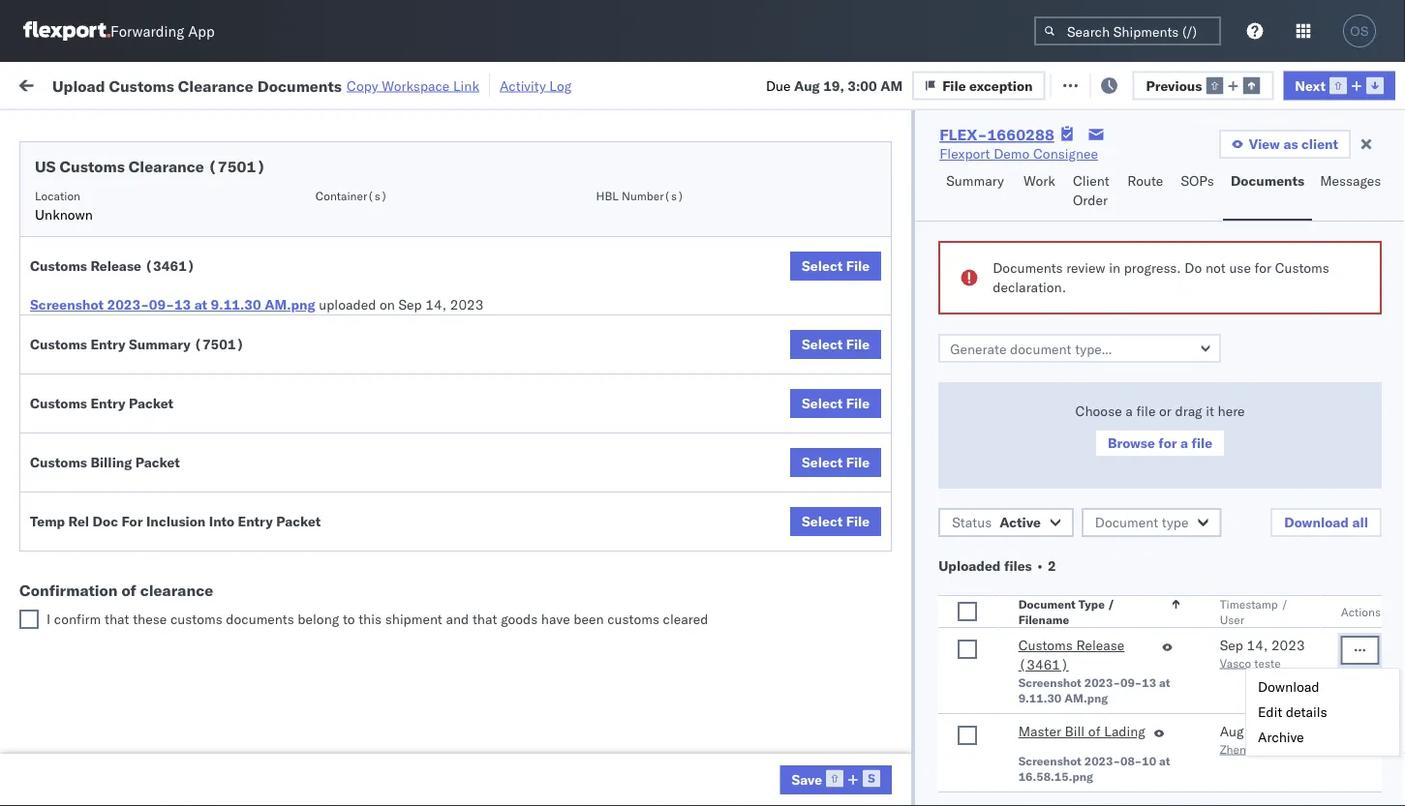 Task type: locate. For each thing, give the bounding box(es) containing it.
2 1889466 from the top
[[1111, 493, 1170, 510]]

schedule pickup from los angeles, ca link for 2nd schedule pickup from los angeles, ca button
[[45, 268, 275, 307]]

0 vertical spatial lagerfeld
[[1039, 663, 1097, 680]]

belong
[[298, 611, 339, 628]]

7 ca from the top
[[45, 757, 63, 774]]

1 h from the top
[[1399, 194, 1406, 211]]

flex-1889466 up type
[[1070, 578, 1170, 595]]

packet for customs entry packet
[[129, 395, 174, 412]]

flex-2130387
[[1070, 663, 1170, 680], [1070, 706, 1170, 723]]

/ right type
[[1108, 597, 1115, 612]]

aug up zhen
[[1220, 724, 1244, 741]]

delivery
[[105, 193, 155, 210], [105, 321, 155, 338], [105, 492, 155, 509], [98, 577, 147, 594]]

1 vertical spatial sep
[[1220, 637, 1244, 654]]

0 vertical spatial file
[[1137, 403, 1156, 420]]

9.11.30 for screenshot 2023-09-13 at 9.11.30 am.png
[[1019, 691, 1062, 706]]

1 vertical spatial flex-2130387
[[1070, 706, 1170, 723]]

2 hlxu6269489, from the top
[[1297, 236, 1396, 253]]

schedule pickup from los angeles, ca for first schedule pickup from los angeles, ca button from the bottom schedule pickup from los angeles, ca 'link'
[[45, 738, 261, 774]]

los
[[183, 226, 204, 243], [183, 269, 204, 286], [183, 354, 204, 371], [183, 439, 204, 456], [175, 525, 197, 542], [183, 610, 204, 627], [183, 738, 204, 755]]

13 for screenshot 2023-09-13 at 9.11.30 am.png
[[1142, 676, 1157, 690]]

1 schedule pickup from los angeles, ca button from the top
[[45, 225, 275, 266]]

1 schedule pickup from los angeles, ca from the top
[[45, 226, 261, 263]]

5, for fourth schedule pickup from los angeles, ca button from the bottom of the page
[[432, 365, 445, 382]]

(7501) for customs entry summary (7501)
[[194, 336, 244, 353]]

1 vertical spatial karl
[[1011, 706, 1036, 723]]

0 horizontal spatial work
[[210, 75, 244, 92]]

sops button
[[1174, 164, 1223, 221]]

6 schedule from the top
[[45, 439, 102, 456]]

4 resize handle column header from the left
[[686, 150, 709, 807]]

upload inside the upload customs clearance documents
[[45, 397, 89, 414]]

download for all
[[1285, 514, 1349, 531]]

1889466
[[1111, 450, 1170, 467], [1111, 493, 1170, 510], [1111, 535, 1170, 552], [1111, 578, 1170, 595]]

documents up declaration.
[[993, 260, 1063, 277]]

copy workspace link button
[[347, 77, 480, 94]]

0 vertical spatial am.png
[[265, 296, 315, 313]]

confirm for confirm delivery
[[45, 577, 94, 594]]

13 inside the screenshot 2023-09-13 at 9.11.30 am.png
[[1142, 676, 1157, 690]]

confirm up confirm
[[45, 577, 94, 594]]

1 ocean fcl from the top
[[593, 194, 661, 211]]

schedule for 3rd schedule pickup from los angeles, ca button from the bottom of the page
[[45, 439, 102, 456]]

1 vertical spatial am.png
[[1065, 691, 1108, 706]]

at up customs entry summary (7501) at the left top of the page
[[194, 296, 207, 313]]

app
[[188, 22, 215, 40]]

None checkbox
[[958, 603, 978, 622], [958, 727, 978, 746], [958, 603, 978, 622], [958, 727, 978, 746]]

2023- down master bill of lading link on the bottom right of page
[[1085, 754, 1121, 769]]

1 vandelay from the left
[[719, 748, 775, 765]]

13 down 1893174 at bottom right
[[1142, 676, 1157, 690]]

0 vertical spatial clearance
[[178, 76, 254, 95]]

customs inside the upload customs clearance documents
[[92, 397, 147, 414]]

3 select file from the top
[[802, 395, 870, 412]]

1 horizontal spatial aug
[[1220, 724, 1244, 741]]

maeu940843 up the "--"
[[1319, 706, 1406, 723]]

ceau7522281, for fourth schedule pickup from los angeles, ca button from the bottom of the page
[[1194, 364, 1293, 381]]

edt,
[[370, 194, 400, 211], [370, 237, 400, 254], [370, 279, 400, 296], [370, 322, 400, 339], [370, 365, 400, 382]]

angeles, for fourth schedule pickup from los angeles, ca button from the bottom of the page
[[208, 354, 261, 371]]

customs right been
[[608, 611, 660, 628]]

message (0)
[[260, 75, 339, 92]]

ceau7522281, for 'upload customs clearance documents' button
[[1194, 407, 1293, 424]]

1 vertical spatial entry
[[91, 395, 126, 412]]

- left customs release (3461) link
[[999, 663, 1007, 680]]

7 resize handle column header from the left
[[1161, 150, 1184, 807]]

0 horizontal spatial 9.11.30
[[211, 296, 261, 313]]

msdu7304509
[[1194, 620, 1292, 637]]

schedule pickup from los angeles, ca for 3rd schedule pickup from los angeles, ca button from the bottom of the page's schedule pickup from los angeles, ca 'link'
[[45, 439, 261, 476]]

download inside button
[[1285, 514, 1349, 531]]

select file button for customs entry summary (7501)
[[791, 330, 882, 359]]

ca for first schedule pickup from los angeles, ca button from the top of the page
[[45, 246, 63, 263]]

2 vertical spatial clearance
[[150, 397, 212, 414]]

2 vertical spatial screenshot
[[1019, 754, 1082, 769]]

4 schedule pickup from los angeles, ca link from the top
[[45, 438, 275, 477]]

on right uploaded
[[380, 296, 395, 313]]

0 vertical spatial download
[[1285, 514, 1349, 531]]

entry up customs entry packet
[[91, 336, 126, 353]]

1889466 down document type
[[1111, 535, 1170, 552]]

0 vertical spatial screenshot
[[30, 296, 104, 313]]

download for edit
[[1258, 679, 1320, 696]]

Search Work text field
[[755, 69, 966, 98]]

1 horizontal spatial file exception
[[1076, 75, 1166, 92]]

0 vertical spatial entry
[[91, 336, 126, 353]]

dec
[[403, 493, 428, 510], [402, 535, 427, 552]]

09- up "lading"
[[1121, 676, 1142, 690]]

Generate document type... text field
[[939, 334, 1222, 363]]

2 schedule delivery appointment button from the top
[[45, 320, 238, 341]]

5 select file button from the top
[[791, 508, 882, 537]]

1889466 up document type
[[1111, 493, 1170, 510]]

consignee inside "link"
[[1034, 145, 1099, 162]]

document for document type / filename
[[1019, 597, 1076, 612]]

integration test account - karl lagerfeld down bookings test consignee
[[845, 663, 1097, 680]]

choose a file or drag it here
[[1076, 403, 1245, 420]]

risk
[[400, 75, 423, 92]]

None checkbox
[[19, 610, 39, 630], [958, 640, 978, 660], [19, 610, 39, 630], [958, 640, 978, 660]]

delivery up these
[[98, 577, 147, 594]]

document inside document type button
[[1096, 514, 1159, 531]]

1 horizontal spatial on
[[474, 75, 489, 92]]

1 vertical spatial lagerfeld
[[1039, 706, 1097, 723]]

2 1846748 from the top
[[1111, 237, 1170, 254]]

1 vertical spatial customs release (3461)
[[1019, 637, 1125, 674]]

karl
[[1011, 663, 1036, 680], [1011, 706, 1036, 723]]

1889466 up 1893174 at bottom right
[[1111, 578, 1170, 595]]

1 horizontal spatial of
[[1089, 724, 1101, 741]]

temp
[[30, 513, 65, 530]]

am.png inside the screenshot 2023-09-13 at 9.11.30 am.png
[[1065, 691, 1108, 706]]

0 vertical spatial jan
[[403, 620, 424, 637]]

16.58.15.png
[[1019, 770, 1094, 784]]

at right 10
[[1160, 754, 1171, 769]]

5 flex-1846748 from the top
[[1070, 365, 1170, 382]]

customs
[[109, 76, 174, 95], [60, 157, 125, 176], [30, 258, 87, 275], [1276, 260, 1330, 277], [30, 336, 87, 353], [30, 395, 87, 412], [92, 397, 147, 414], [30, 454, 87, 471], [1019, 637, 1073, 654]]

3 lhuu7894563, from the top
[[1194, 535, 1294, 552]]

0 horizontal spatial (3461)
[[145, 258, 195, 275]]

consignee up "client"
[[1034, 145, 1099, 162]]

los for first schedule pickup from los angeles, ca button from the bottom
[[183, 738, 204, 755]]

2 account from the top
[[944, 706, 995, 723]]

los for 2nd schedule pickup from los angeles, ca button
[[183, 269, 204, 286]]

205
[[445, 75, 470, 92]]

2023- down customs release (3461) link
[[1085, 676, 1121, 690]]

4 h from the top
[[1399, 322, 1406, 339]]

angeles,
[[208, 226, 261, 243], [208, 269, 261, 286], [208, 354, 261, 371], [208, 439, 261, 456], [200, 525, 253, 542], [208, 610, 261, 627], [208, 738, 261, 755]]

have
[[541, 611, 570, 628]]

document inside 'document type / filename'
[[1019, 597, 1076, 612]]

documents inside the upload customs clearance documents
[[45, 416, 115, 433]]

schedule pickup from los angeles, ca for schedule pickup from los angeles, ca 'link' for fourth schedule pickup from los angeles, ca button from the bottom of the page
[[45, 354, 261, 390]]

2 schedule pickup from los angeles, ca button from the top
[[45, 268, 275, 309]]

1 abcdefg784 from the top
[[1319, 450, 1406, 467]]

hlxu6269489, for fourth schedule pickup from los angeles, ca button from the bottom of the page
[[1297, 364, 1396, 381]]

0 vertical spatial sep
[[399, 296, 422, 313]]

1 vertical spatial appointment
[[159, 321, 238, 338]]

integration up vandelay west at right bottom
[[845, 706, 912, 723]]

that down confirmation of clearance
[[105, 611, 129, 628]]

jan left 25,
[[403, 748, 424, 765]]

dec for 14,
[[403, 493, 428, 510]]

appointment up the inclusion
[[159, 492, 238, 509]]

2 abcdefg784 from the top
[[1319, 493, 1406, 510]]

confirm delivery
[[45, 577, 147, 594]]

1 fcl from the top
[[636, 194, 661, 211]]

h for first schedule pickup from los angeles, ca button from the top of the page
[[1399, 236, 1406, 253]]

of right bill
[[1089, 724, 1101, 741]]

h for 'upload customs clearance documents' button
[[1399, 407, 1406, 424]]

ceau7522281, for first schedule pickup from los angeles, ca button from the top of the page
[[1194, 236, 1293, 253]]

0 vertical spatial integration test account - karl lagerfeld
[[845, 663, 1097, 680]]

6 h from the top
[[1399, 407, 1406, 424]]

integration
[[845, 663, 912, 680], [845, 706, 912, 723]]

packet up the 7:00
[[276, 513, 321, 530]]

upload up customs billing packet
[[45, 397, 89, 414]]

into
[[209, 513, 235, 530]]

0 horizontal spatial /
[[1108, 597, 1115, 612]]

1 horizontal spatial 9.11.30
[[1019, 691, 1062, 706]]

number(s)
[[622, 188, 684, 203]]

entry for packet
[[91, 395, 126, 412]]

angeles, for first schedule pickup from los angeles, ca button from the top of the page
[[208, 226, 261, 243]]

(3461) up screenshot 2023-09-13 at 9.11.30 am.png "link" on the top left of the page
[[145, 258, 195, 275]]

0 vertical spatial document
[[1096, 514, 1159, 531]]

schedule delivery appointment link down us customs clearance (7501)
[[45, 192, 238, 212]]

0 vertical spatial confirm
[[45, 525, 94, 542]]

ca
[[45, 246, 63, 263], [45, 288, 63, 305], [45, 373, 63, 390], [45, 459, 63, 476], [45, 544, 63, 561], [45, 629, 63, 646], [45, 757, 63, 774]]

2:59 am est, dec 14, 2022
[[312, 493, 490, 510]]

entry for summary
[[91, 336, 126, 353]]

clearance down import
[[129, 157, 204, 176]]

at inside the screenshot 2023-09-13 at 9.11.30 am.png
[[1160, 676, 1171, 690]]

0 vertical spatial for
[[1255, 260, 1272, 277]]

documents left the copy
[[257, 76, 342, 95]]

4 lhuu7894563, uetu5238478 from the top
[[1194, 577, 1391, 594]]

select for customs release (3461)
[[802, 258, 843, 275]]

customs down the clearance
[[170, 611, 223, 628]]

pickup for confirm pickup from los angeles, ca button
[[98, 525, 139, 542]]

angeles, inside confirm pickup from los angeles, ca
[[200, 525, 253, 542]]

0 vertical spatial (7501)
[[208, 157, 266, 176]]

schedule delivery appointment link down screenshot 2023-09-13 at 9.11.30 am.png "link" on the top left of the page
[[45, 320, 238, 340]]

2130387 down 1893174 at bottom right
[[1111, 663, 1170, 680]]

1 vertical spatial screenshot
[[1019, 676, 1082, 690]]

0 vertical spatial integration
[[845, 663, 912, 680]]

1 schedule delivery appointment link from the top
[[45, 192, 238, 212]]

customs down filename
[[1019, 637, 1073, 654]]

1 vertical spatial 09-
[[1121, 676, 1142, 690]]

3 1846748 from the top
[[1111, 279, 1170, 296]]

location unknown
[[35, 188, 93, 223]]

consignee down 3:00
[[845, 158, 901, 173]]

14, up 23, at left bottom
[[432, 493, 453, 510]]

workitem
[[21, 158, 72, 173]]

appointment down screenshot 2023-09-13 at 9.11.30 am.png "link" on the top left of the page
[[159, 321, 238, 338]]

2 flex-1846748 from the top
[[1070, 237, 1170, 254]]

uetu5238478
[[1297, 450, 1391, 466], [1297, 492, 1391, 509], [1297, 535, 1391, 552], [1297, 577, 1391, 594]]

select for temp rel doc for inclusion into entry packet
[[802, 513, 843, 530]]

0 vertical spatial a
[[1126, 403, 1133, 420]]

5 nov from the top
[[404, 365, 429, 382]]

previous
[[1147, 77, 1203, 94]]

1 vertical spatial upload
[[45, 397, 89, 414]]

to
[[343, 611, 355, 628]]

9.11.30 for screenshot 2023-09-13 at 9.11.30 am.png uploaded on sep 14, 2023
[[211, 296, 261, 313]]

due aug 19, 3:00 am
[[766, 77, 903, 94]]

aug left 19,
[[794, 77, 820, 94]]

exception up flex-1660288 link on the right top
[[970, 77, 1033, 94]]

exception
[[1103, 75, 1166, 92], [970, 77, 1033, 94]]

0 vertical spatial schedule delivery appointment link
[[45, 192, 238, 212]]

1 vertical spatial file
[[1192, 435, 1213, 452]]

1 vertical spatial work
[[1024, 172, 1056, 189]]

account
[[944, 663, 995, 680], [944, 706, 995, 723]]

save
[[792, 772, 823, 789]]

4 schedule pickup from los angeles, ca from the top
[[45, 439, 261, 476]]

progress.
[[1124, 260, 1182, 277]]

documents button
[[1223, 164, 1313, 221]]

0 horizontal spatial exception
[[970, 77, 1033, 94]]

document up filename
[[1019, 597, 1076, 612]]

clearance down customs entry summary (7501) at the left top of the page
[[150, 397, 212, 414]]

2 vertical spatial 2023-
[[1085, 754, 1121, 769]]

1846748
[[1111, 194, 1170, 211], [1111, 237, 1170, 254], [1111, 279, 1170, 296], [1111, 322, 1170, 339], [1111, 365, 1170, 382], [1111, 407, 1170, 424]]

0 vertical spatial 2023-
[[107, 296, 149, 313]]

1 vertical spatial schedule delivery appointment
[[45, 321, 238, 338]]

schedule for 2nd schedule pickup from los angeles, ca button from the bottom
[[45, 610, 102, 627]]

0 vertical spatial 14,
[[426, 296, 447, 313]]

0 vertical spatial customs release (3461)
[[30, 258, 195, 275]]

1 vertical spatial release
[[1077, 637, 1125, 654]]

ca for first schedule pickup from los angeles, ca button from the bottom
[[45, 757, 63, 774]]

delivery down screenshot 2023-09-13 at 9.11.30 am.png "link" on the top left of the page
[[105, 321, 155, 338]]

6 ceau7522281, from the top
[[1194, 407, 1293, 424]]

hbl number(s)
[[596, 188, 684, 203]]

5 ceau7522281, from the top
[[1194, 364, 1293, 381]]

this
[[359, 611, 382, 628]]

3 ocean fcl from the top
[[593, 365, 661, 382]]

1 vertical spatial a
[[1181, 435, 1189, 452]]

angeles, for 2nd schedule pickup from los angeles, ca button from the bottom
[[208, 610, 261, 627]]

flex-2130387 down flex-1893174
[[1070, 663, 1170, 680]]

bill
[[1065, 724, 1085, 741]]

4 test123456 from the top
[[1319, 322, 1401, 339]]

09-
[[149, 296, 174, 313], [1121, 676, 1142, 690]]

1 vertical spatial confirm
[[45, 577, 94, 594]]

sep right uploaded
[[399, 296, 422, 313]]

5 2:59 from the top
[[312, 365, 341, 382]]

est, right to
[[370, 620, 399, 637]]

consignee inside button
[[845, 158, 901, 173]]

2023- for screenshot 2023-08-10 at 16.58.15.png
[[1085, 754, 1121, 769]]

select file for customs release (3461)
[[802, 258, 870, 275]]

cleared
[[663, 611, 709, 628]]

5, for 2nd schedule pickup from los angeles, ca button
[[432, 279, 445, 296]]

1 vertical spatial maeu940843
[[1319, 706, 1406, 723]]

test123456 for 'upload customs clearance documents' button
[[1319, 407, 1401, 424]]

2023
[[450, 296, 484, 313], [452, 620, 486, 637], [1272, 637, 1306, 654], [1272, 724, 1306, 741], [452, 748, 486, 765]]

schedule pickup from los angeles, ca link for first schedule pickup from los angeles, ca button from the bottom
[[45, 737, 275, 776]]

schedule for fourth schedule pickup from los angeles, ca button from the bottom of the page
[[45, 354, 102, 371]]

0 vertical spatial dec
[[403, 493, 428, 510]]

1 2:59 am edt, nov 5, 2022 from the top
[[312, 194, 482, 211]]

schedule delivery appointment button up for
[[45, 491, 238, 512]]

pickup for fourth schedule pickup from los angeles, ca button from the bottom of the page
[[105, 354, 147, 371]]

14, right uploaded
[[426, 296, 447, 313]]

packet down customs entry summary (7501) at the left top of the page
[[129, 395, 174, 412]]

6 schedule pickup from los angeles, ca from the top
[[45, 738, 261, 774]]

pickup for 2nd schedule pickup from los angeles, ca button from the bottom
[[105, 610, 147, 627]]

flex-1889466 up document type
[[1070, 493, 1170, 510]]

4 ceau7522281, hlxu6269489, h from the top
[[1194, 322, 1406, 339]]

7 fcl from the top
[[636, 748, 661, 765]]

am.png for screenshot 2023-09-13 at 9.11.30 am.png
[[1065, 691, 1108, 706]]

for down or
[[1159, 435, 1178, 452]]

2023- inside the screenshot 2023-09-13 at 9.11.30 am.png
[[1085, 676, 1121, 690]]

file for temp rel doc for inclusion into entry packet
[[846, 513, 870, 530]]

3 h from the top
[[1399, 279, 1406, 296]]

integration down bookings
[[845, 663, 912, 680]]

1 vertical spatial document
[[1019, 597, 1076, 612]]

a down "drag"
[[1181, 435, 1189, 452]]

inclusion
[[146, 513, 206, 530]]

5 5, from the top
[[432, 365, 445, 382]]

1 horizontal spatial summary
[[947, 172, 1004, 189]]

confirmation of clearance
[[19, 581, 213, 601]]

(7501) for us customs clearance (7501)
[[208, 157, 266, 176]]

0 vertical spatial gvcu5265864
[[1194, 663, 1289, 680]]

upload customs clearance documents
[[45, 397, 212, 433]]

13 up customs entry summary (7501) at the left top of the page
[[174, 296, 191, 313]]

1 vertical spatial integration test account - karl lagerfeld
[[845, 706, 1097, 723]]

summary inside "summary" 'button'
[[947, 172, 1004, 189]]

gvcu5265864 up 10,
[[1194, 705, 1289, 722]]

1 schedule from the top
[[45, 193, 102, 210]]

vandelay for vandelay
[[719, 748, 775, 765]]

/ inside timestamp / user
[[1282, 597, 1289, 612]]

est, right pm
[[369, 535, 398, 552]]

(7501)
[[208, 157, 266, 176], [194, 336, 244, 353]]

entry
[[91, 336, 126, 353], [91, 395, 126, 412], [238, 513, 273, 530]]

document
[[1096, 514, 1159, 531], [1019, 597, 1076, 612]]

pickup for first schedule pickup from los angeles, ca button from the bottom
[[105, 738, 147, 755]]

jan for 13,
[[403, 620, 424, 637]]

- left master bill of lading link on the bottom right of page
[[999, 706, 1007, 723]]

mbl/mawb num button
[[1310, 154, 1406, 173]]

customs release (3461) down unknown
[[30, 258, 195, 275]]

2 ceau7522281, from the top
[[1194, 236, 1293, 253]]

1846748 down route
[[1111, 194, 1170, 211]]

resize handle column header
[[277, 150, 300, 807], [492, 150, 515, 807], [560, 150, 583, 807], [686, 150, 709, 807], [812, 150, 835, 807], [1006, 150, 1029, 807], [1161, 150, 1184, 807], [1287, 150, 1310, 807], [1371, 150, 1394, 807]]

actions up 'maeu973612'
[[1341, 605, 1381, 620]]

0 vertical spatial schedule delivery appointment
[[45, 193, 238, 210]]

1 vertical spatial on
[[380, 296, 395, 313]]

9.11.30 inside the screenshot 2023-09-13 at 9.11.30 am.png
[[1019, 691, 1062, 706]]

schedule for first schedule pickup from los angeles, ca button from the bottom
[[45, 738, 102, 755]]

ocean fcl
[[593, 194, 661, 211], [593, 237, 661, 254], [593, 365, 661, 382], [593, 493, 661, 510], [593, 535, 661, 552], [593, 620, 661, 637], [593, 748, 661, 765]]

activity
[[500, 77, 546, 94]]

ocean fcl for 2nd schedule pickup from los angeles, ca button from the bottom
[[593, 620, 661, 637]]

5 h from the top
[[1399, 364, 1406, 381]]

7 ocean fcl from the top
[[593, 748, 661, 765]]

documents
[[226, 611, 294, 628]]

appointment
[[159, 193, 238, 210], [159, 321, 238, 338], [159, 492, 238, 509]]

integration test account - karl lagerfeld up west at the right bottom
[[845, 706, 1097, 723]]

0 horizontal spatial 09-
[[149, 296, 174, 313]]

(3461)
[[145, 258, 195, 275], [1019, 657, 1069, 674]]

pickup
[[105, 226, 147, 243], [105, 269, 147, 286], [105, 354, 147, 371], [105, 439, 147, 456], [98, 525, 139, 542], [105, 610, 147, 627], [105, 738, 147, 755]]

1 vertical spatial summary
[[129, 336, 191, 353]]

09- for screenshot 2023-09-13 at 9.11.30 am.png
[[1121, 676, 1142, 690]]

1 vertical spatial jan
[[403, 748, 424, 765]]

09- inside the screenshot 2023-09-13 at 9.11.30 am.png
[[1121, 676, 1142, 690]]

release up screenshot 2023-09-13 at 9.11.30 am.png "link" on the top left of the page
[[91, 258, 141, 275]]

4 uetu5238478 from the top
[[1297, 577, 1391, 594]]

flex-1662119
[[1070, 748, 1170, 765]]

1 jan from the top
[[403, 620, 424, 637]]

customs release (3461) up the screenshot 2023-09-13 at 9.11.30 am.png at the right bottom of the page
[[1019, 637, 1125, 674]]

09- for screenshot 2023-09-13 at 9.11.30 am.png uploaded on sep 14, 2023
[[149, 296, 174, 313]]

2 vertical spatial schedule delivery appointment link
[[45, 491, 238, 510]]

aug inside aug 10, 2023 zhen tao
[[1220, 724, 1244, 741]]

2 vertical spatial 14,
[[1247, 637, 1268, 654]]

screenshot for screenshot 2023-09-13 at 9.11.30 am.png uploaded on sep 14, 2023
[[30, 296, 104, 313]]

2 vertical spatial schedule delivery appointment button
[[45, 491, 238, 512]]

0 vertical spatial aug
[[794, 77, 820, 94]]

test
[[930, 194, 956, 211], [804, 237, 830, 254], [930, 237, 956, 254], [804, 279, 830, 296], [930, 279, 956, 296], [804, 322, 830, 339], [930, 322, 956, 339], [804, 365, 830, 382], [930, 365, 956, 382], [804, 407, 830, 424], [930, 407, 956, 424], [804, 450, 830, 467], [930, 450, 956, 467], [804, 493, 830, 510], [930, 493, 956, 510], [804, 535, 830, 552], [930, 535, 956, 552], [930, 578, 956, 595], [905, 620, 931, 637], [915, 663, 941, 680], [915, 706, 941, 723]]

1 vertical spatial integration
[[845, 706, 912, 723]]

2 vertical spatial packet
[[276, 513, 321, 530]]

delivery up for
[[105, 492, 155, 509]]

user
[[1220, 613, 1245, 627]]

workitem button
[[12, 154, 281, 173]]

flex-1889466 button
[[1039, 445, 1174, 472], [1039, 445, 1174, 472], [1039, 488, 1174, 515], [1039, 488, 1174, 515], [1039, 530, 1174, 558], [1039, 530, 1174, 558], [1039, 573, 1174, 600], [1039, 573, 1174, 600]]

2 schedule delivery appointment link from the top
[[45, 320, 238, 340]]

screenshot up 16.58.15.png
[[1019, 754, 1082, 769]]

4 select file from the top
[[802, 454, 870, 471]]

download inside download edit details archive
[[1258, 679, 1320, 696]]

message
[[260, 75, 314, 92]]

gvcu5265864 down msdu7304509
[[1194, 663, 1289, 680]]

test123456 for first schedule pickup from los angeles, ca button from the top of the page
[[1319, 237, 1401, 254]]

3:00
[[848, 77, 877, 94]]

screenshot down customs release (3461) link
[[1019, 676, 1082, 690]]

work button
[[1016, 164, 1066, 221]]

flexport. image
[[23, 21, 110, 41]]

lagerfeld down filename
[[1039, 663, 1097, 680]]

release inside customs release (3461)
[[1077, 637, 1125, 654]]

flex-
[[940, 125, 988, 144], [1070, 194, 1111, 211], [1070, 237, 1111, 254], [1070, 279, 1111, 296], [1070, 322, 1111, 339], [1070, 365, 1111, 382], [1070, 407, 1111, 424], [1070, 450, 1111, 467], [1070, 493, 1111, 510], [1070, 535, 1111, 552], [1070, 578, 1111, 595], [1070, 620, 1111, 637], [1070, 663, 1111, 680], [1070, 706, 1111, 723], [1070, 748, 1111, 765]]

6 ocean fcl from the top
[[593, 620, 661, 637]]

0 horizontal spatial for
[[1159, 435, 1178, 452]]

2023- inside screenshot 2023-08-10 at 16.58.15.png
[[1085, 754, 1121, 769]]

am.png left uploaded
[[265, 296, 315, 313]]

clearance inside the upload customs clearance documents
[[150, 397, 212, 414]]

nov for 2nd schedule pickup from los angeles, ca button
[[404, 279, 429, 296]]

2 h from the top
[[1399, 236, 1406, 253]]

num
[[1390, 158, 1406, 173]]

0 horizontal spatial am.png
[[265, 296, 315, 313]]

ca inside confirm pickup from los angeles, ca
[[45, 544, 63, 561]]

1 vertical spatial 2130387
[[1111, 706, 1170, 723]]

for
[[1255, 260, 1272, 277], [1159, 435, 1178, 452]]

1 horizontal spatial a
[[1181, 435, 1189, 452]]

2 schedule from the top
[[45, 226, 102, 243]]

759
[[356, 75, 381, 92]]

documents down "view"
[[1231, 172, 1305, 189]]

schedule delivery appointment down us customs clearance (7501)
[[45, 193, 238, 210]]

sep up the vasco
[[1220, 637, 1244, 654]]

1 ceau7522281, from the top
[[1194, 194, 1293, 211]]

1 customs from the left
[[170, 611, 223, 628]]

0 vertical spatial actions
[[1348, 158, 1388, 173]]

confirm for confirm pickup from los angeles, ca
[[45, 525, 94, 542]]

exception down search shipments (/) "text field"
[[1103, 75, 1166, 92]]

1 vertical spatial 14,
[[432, 493, 453, 510]]

2 appointment from the top
[[159, 321, 238, 338]]

0 horizontal spatial vandelay
[[719, 748, 775, 765]]

3 2:59 from the top
[[312, 279, 341, 296]]

1 horizontal spatial customs
[[608, 611, 660, 628]]

filename
[[1019, 613, 1070, 627]]

los inside confirm pickup from los angeles, ca
[[175, 525, 197, 542]]

for right use
[[1255, 260, 1272, 277]]

0 vertical spatial 2130387
[[1111, 663, 1170, 680]]

(3461) down filename
[[1019, 657, 1069, 674]]

0 vertical spatial flex-2130387
[[1070, 663, 1170, 680]]

maeu973612
[[1319, 620, 1406, 637]]

schedule delivery appointment button down us customs clearance (7501)
[[45, 192, 238, 214]]

screenshot inside the screenshot 2023-09-13 at 9.11.30 am.png
[[1019, 676, 1082, 690]]

from
[[151, 226, 179, 243], [151, 269, 179, 286], [151, 354, 179, 371], [151, 439, 179, 456], [143, 525, 171, 542], [151, 610, 179, 627], [151, 738, 179, 755]]

customs up the "billing"
[[92, 397, 147, 414]]

schedule pickup from los angeles, ca
[[45, 226, 261, 263], [45, 269, 261, 305], [45, 354, 261, 390], [45, 439, 261, 476], [45, 610, 261, 646], [45, 738, 261, 774]]

8 schedule from the top
[[45, 610, 102, 627]]

browse for a file
[[1108, 435, 1213, 452]]

1 vertical spatial 13
[[1142, 676, 1157, 690]]

1 select from the top
[[802, 258, 843, 275]]

file for customs billing packet
[[846, 454, 870, 471]]

schedule pickup from los angeles, ca link for 2nd schedule pickup from los angeles, ca button from the bottom
[[45, 609, 275, 648]]

at for screenshot 2023-09-13 at 9.11.30 am.png
[[1160, 676, 1171, 690]]

on
[[474, 75, 489, 92], [380, 296, 395, 313]]

appointment down us customs clearance (7501)
[[159, 193, 238, 210]]

6 hlxu6269489, from the top
[[1297, 407, 1396, 424]]

0 vertical spatial (3461)
[[145, 258, 195, 275]]

1 horizontal spatial (3461)
[[1019, 657, 1069, 674]]

upload up by:
[[52, 76, 105, 95]]

2 vandelay from the left
[[845, 748, 901, 765]]

5 select from the top
[[802, 513, 843, 530]]

pickup inside confirm pickup from los angeles, ca
[[98, 525, 139, 542]]

of up these
[[122, 581, 136, 601]]

messages
[[1321, 172, 1382, 189]]

2 nov from the top
[[404, 237, 429, 254]]

clearance for upload customs clearance documents copy workspace link
[[178, 76, 254, 95]]

1 vertical spatial aug
[[1220, 724, 1244, 741]]

2 confirm from the top
[[45, 577, 94, 594]]

2 select file button from the top
[[791, 330, 882, 359]]

confirm inside "confirm delivery" link
[[45, 577, 94, 594]]

clearance down app
[[178, 76, 254, 95]]

1 vertical spatial 9.11.30
[[1019, 691, 1062, 706]]

6 schedule pickup from los angeles, ca link from the top
[[45, 737, 275, 776]]

3 flex-1889466 from the top
[[1070, 535, 1170, 552]]

hlxu6269489, for 2nd schedule pickup from los angeles, ca button
[[1297, 279, 1396, 296]]

los for first schedule pickup from los angeles, ca button from the top of the page
[[183, 226, 204, 243]]

schedule pickup from los angeles, ca for schedule pickup from los angeles, ca 'link' related to 2nd schedule pickup from los angeles, ca button
[[45, 269, 261, 305]]

summary down flexport
[[947, 172, 1004, 189]]

7 2:59 from the top
[[312, 620, 341, 637]]

consignee for bookings test consignee
[[934, 620, 999, 637]]

2 select from the top
[[802, 336, 843, 353]]

jan for 25,
[[403, 748, 424, 765]]

2 gvcu5265864 from the top
[[1194, 705, 1289, 722]]

1 vertical spatial dec
[[402, 535, 427, 552]]

download up details
[[1258, 679, 1320, 696]]

actions
[[1348, 158, 1388, 173], [1341, 605, 1381, 620]]

next
[[1296, 77, 1326, 94]]

screenshot inside screenshot 2023-08-10 at 16.58.15.png
[[1019, 754, 1082, 769]]

3 select from the top
[[802, 395, 843, 412]]

bosch
[[845, 194, 883, 211], [719, 237, 757, 254], [845, 237, 883, 254], [719, 279, 757, 296], [845, 279, 883, 296], [719, 322, 757, 339], [845, 322, 883, 339], [719, 365, 757, 382], [845, 365, 883, 382], [719, 407, 757, 424], [845, 407, 883, 424], [719, 450, 757, 467], [845, 450, 883, 467], [719, 493, 757, 510], [845, 493, 883, 510], [719, 535, 757, 552], [845, 535, 883, 552], [845, 578, 883, 595]]

at inside screenshot 2023-08-10 at 16.58.15.png
[[1160, 754, 1171, 769]]

1846748 up browse
[[1111, 407, 1170, 424]]

3 uetu5238478 from the top
[[1297, 535, 1391, 552]]

ceau7522281,
[[1194, 194, 1293, 211], [1194, 236, 1293, 253], [1194, 279, 1293, 296], [1194, 322, 1293, 339], [1194, 364, 1293, 381], [1194, 407, 1293, 424]]

1 integration from the top
[[845, 663, 912, 680]]

0 vertical spatial appointment
[[159, 193, 238, 210]]

ceau7522281, hlxu6269489, h for 2nd schedule pickup from los angeles, ca button
[[1194, 279, 1406, 296]]

1 vertical spatial download
[[1258, 679, 1320, 696]]

maeu940843 down 'maeu973612'
[[1319, 663, 1406, 680]]

0 vertical spatial release
[[91, 258, 141, 275]]

on right 205
[[474, 75, 489, 92]]

4 2:59 am edt, nov 5, 2022 from the top
[[312, 322, 482, 339]]

0 vertical spatial 09-
[[149, 296, 174, 313]]

0 vertical spatial maeu940843
[[1319, 663, 1406, 680]]

aug 10, 2023 zhen tao
[[1220, 724, 1306, 757]]

1 horizontal spatial am.png
[[1065, 691, 1108, 706]]

customs up customs entry packet
[[30, 336, 87, 353]]

schedule delivery appointment button down screenshot 2023-09-13 at 9.11.30 am.png "link" on the top left of the page
[[45, 320, 238, 341]]

download left the all
[[1285, 514, 1349, 531]]

1846748 up progress.
[[1111, 237, 1170, 254]]

14, inside sep 14, 2023 vasco teste
[[1247, 637, 1268, 654]]

1846748 down documents review in progress. do not use for customs declaration.
[[1111, 322, 1170, 339]]

1 / from the left
[[1108, 597, 1115, 612]]

13 for screenshot 2023-09-13 at 9.11.30 am.png uploaded on sep 14, 2023
[[174, 296, 191, 313]]

3 5, from the top
[[432, 279, 445, 296]]

0 vertical spatial account
[[944, 663, 995, 680]]

confirm inside confirm pickup from los angeles, ca
[[45, 525, 94, 542]]

file exception up flex-1660288 link on the right top
[[943, 77, 1033, 94]]

confirm up confirmation
[[45, 525, 94, 542]]

1 horizontal spatial that
[[473, 611, 497, 628]]

documents down customs entry packet
[[45, 416, 115, 433]]

3 appointment from the top
[[159, 492, 238, 509]]

dec up 7:00 pm est, dec 23, 2022
[[403, 493, 428, 510]]



Task type: describe. For each thing, give the bounding box(es) containing it.
route button
[[1120, 164, 1174, 221]]

4 nov from the top
[[404, 322, 429, 339]]

teste
[[1255, 656, 1281, 671]]

8 resize handle column header from the left
[[1287, 150, 1310, 807]]

us customs clearance (7501)
[[35, 157, 266, 176]]

0 vertical spatial of
[[122, 581, 136, 601]]

2 2130387 from the top
[[1111, 706, 1170, 723]]

5, for first schedule pickup from los angeles, ca button from the top of the page
[[432, 237, 445, 254]]

pickup for 3rd schedule pickup from los angeles, ca button from the bottom of the page
[[105, 439, 147, 456]]

2 lagerfeld from the top
[[1039, 706, 1097, 723]]

2 that from the left
[[473, 611, 497, 628]]

pickup for 2nd schedule pickup from los angeles, ca button
[[105, 269, 147, 286]]

5 resize handle column header from the left
[[812, 150, 835, 807]]

download all
[[1285, 514, 1369, 531]]

a inside browse for a file button
[[1181, 435, 1189, 452]]

19,
[[824, 77, 845, 94]]

2 integration from the top
[[845, 706, 912, 723]]

- right aug 10, 2023 zhen tao on the bottom right
[[1328, 748, 1336, 765]]

est, for 14,
[[370, 493, 399, 510]]

2 lhuu7894563, from the top
[[1194, 492, 1294, 509]]

abcd1234560
[[1194, 748, 1289, 765]]

demo
[[994, 145, 1030, 162]]

4 1846748 from the top
[[1111, 322, 1170, 339]]

import work button
[[155, 62, 252, 106]]

container
[[1194, 151, 1245, 165]]

13,
[[428, 620, 449, 637]]

2 lhuu7894563, uetu5238478 from the top
[[1194, 492, 1391, 509]]

documents inside button
[[1231, 172, 1305, 189]]

4 hlxu6269489, from the top
[[1297, 322, 1396, 339]]

test123456 for 2nd schedule pickup from los angeles, ca button
[[1319, 279, 1401, 296]]

lading
[[1105, 724, 1146, 741]]

customs left the "billing"
[[30, 454, 87, 471]]

1 5, from the top
[[432, 194, 445, 211]]

los for confirm pickup from los angeles, ca button
[[175, 525, 197, 542]]

select file button for customs entry packet
[[791, 389, 882, 419]]

os
[[1351, 24, 1369, 38]]

id
[[1063, 158, 1075, 173]]

4 1889466 from the top
[[1111, 578, 1170, 595]]

1 2:59 from the top
[[312, 194, 341, 211]]

forwarding
[[110, 22, 184, 40]]

2 integration test account - karl lagerfeld from the top
[[845, 706, 1097, 723]]

1 vertical spatial actions
[[1341, 605, 1381, 620]]

2023 inside sep 14, 2023 vasco teste
[[1272, 637, 1306, 654]]

2 fcl from the top
[[636, 237, 661, 254]]

my work
[[19, 70, 105, 97]]

and
[[446, 611, 469, 628]]

document type
[[1096, 514, 1189, 531]]

6 2:59 from the top
[[312, 493, 341, 510]]

shipment
[[385, 611, 443, 628]]

3 schedule delivery appointment button from the top
[[45, 491, 238, 512]]

1 uetu5238478 from the top
[[1297, 450, 1391, 466]]

10,
[[1248, 724, 1269, 741]]

1 horizontal spatial exception
[[1103, 75, 1166, 92]]

select file for customs entry summary (7501)
[[802, 336, 870, 353]]

ocean fcl for confirm pickup from los angeles, ca button
[[593, 535, 661, 552]]

4 abcdefg784 from the top
[[1319, 578, 1406, 595]]

master bill of lading link
[[1019, 723, 1146, 746]]

2 edt, from the top
[[370, 237, 400, 254]]

1 flex-1846748 from the top
[[1070, 194, 1170, 211]]

delivery down us customs clearance (7501)
[[105, 193, 155, 210]]

batch
[[1298, 75, 1336, 92]]

4 edt, from the top
[[370, 322, 400, 339]]

sep 14, 2023 vasco teste
[[1220, 637, 1306, 671]]

select for customs entry packet
[[802, 395, 843, 412]]

3 fcl from the top
[[636, 365, 661, 382]]

sep inside sep 14, 2023 vasco teste
[[1220, 637, 1244, 654]]

customs release (3461) link
[[1019, 636, 1154, 675]]

1 gvcu5265864 from the top
[[1194, 663, 1289, 680]]

2 2:59 from the top
[[312, 237, 341, 254]]

log
[[550, 77, 572, 94]]

schedule pickup from los angeles, ca for schedule pickup from los angeles, ca 'link' corresponding to 2nd schedule pickup from los angeles, ca button from the bottom
[[45, 610, 261, 646]]

status
[[953, 514, 992, 531]]

2023 inside aug 10, 2023 zhen tao
[[1272, 724, 1306, 741]]

1 maeu940843 from the top
[[1319, 663, 1406, 680]]

customs down by:
[[60, 157, 125, 176]]

ca for 2nd schedule pickup from los angeles, ca button from the bottom
[[45, 629, 63, 646]]

link
[[453, 77, 480, 94]]

4 lhuu7894563, from the top
[[1194, 577, 1294, 594]]

for inside button
[[1159, 435, 1178, 452]]

work
[[55, 70, 105, 97]]

nov for fourth schedule pickup from los angeles, ca button from the bottom of the page
[[404, 365, 429, 382]]

1 schedule delivery appointment button from the top
[[45, 192, 238, 214]]

2 resize handle column header from the left
[[492, 150, 515, 807]]

flex-1660288
[[940, 125, 1055, 144]]

schedule pickup from los angeles, ca link for 3rd schedule pickup from los angeles, ca button from the bottom of the page
[[45, 438, 275, 477]]

flexport demo consignee link
[[940, 144, 1099, 164]]

0 horizontal spatial a
[[1126, 403, 1133, 420]]

zhen
[[1220, 743, 1247, 757]]

1 1846748 from the top
[[1111, 194, 1170, 211]]

customs up customs billing packet
[[30, 395, 87, 412]]

file inside button
[[1192, 435, 1213, 452]]

at for screenshot 2023-09-13 at 9.11.30 am.png uploaded on sep 14, 2023
[[194, 296, 207, 313]]

status active
[[953, 514, 1041, 531]]

h for 2nd schedule pickup from los angeles, ca button
[[1399, 279, 1406, 296]]

client order
[[1073, 172, 1110, 209]]

mbl/mawb num
[[1319, 158, 1406, 173]]

upload customs clearance documents link
[[45, 396, 275, 434]]

1 ceau7522281, hlxu6269489, h from the top
[[1194, 194, 1406, 211]]

3 abcdefg784 from the top
[[1319, 535, 1406, 552]]

previous button
[[1133, 71, 1274, 100]]

upload for upload customs clearance documents
[[45, 397, 89, 414]]

ceau7522281, for 2nd schedule pickup from los angeles, ca button
[[1194, 279, 1293, 296]]

2 uetu5238478 from the top
[[1297, 492, 1391, 509]]

my
[[19, 70, 50, 97]]

ca for 2nd schedule pickup from los angeles, ca button
[[45, 288, 63, 305]]

ca for confirm pickup from los angeles, ca button
[[45, 544, 63, 561]]

at for screenshot 2023-08-10 at 16.58.15.png
[[1160, 754, 1171, 769]]

hlxu6269489, for first schedule pickup from los angeles, ca button from the top of the page
[[1297, 236, 1396, 253]]

5 schedule pickup from los angeles, ca button from the top
[[45, 609, 275, 650]]

container(s)
[[316, 188, 388, 203]]

1 schedule delivery appointment from the top
[[45, 193, 238, 210]]

angeles, for 3rd schedule pickup from los angeles, ca button from the bottom of the page
[[208, 439, 261, 456]]

next button
[[1284, 71, 1396, 100]]

ocean fcl for first schedule pickup from los angeles, ca button from the bottom
[[593, 748, 661, 765]]

2 flex-2130387 from the top
[[1070, 706, 1170, 723]]

confirm delivery link
[[45, 576, 147, 595]]

select file for customs billing packet
[[802, 454, 870, 471]]

customs inside documents review in progress. do not use for customs declaration.
[[1276, 260, 1330, 277]]

select file for customs entry packet
[[802, 395, 870, 412]]

1 flex-2130387 from the top
[[1070, 663, 1170, 680]]

us
[[35, 157, 56, 176]]

uploaded
[[939, 558, 1001, 575]]

angeles, for 2nd schedule pickup from los angeles, ca button
[[208, 269, 261, 286]]

location
[[35, 188, 80, 203]]

1 vertical spatial of
[[1089, 724, 1101, 741]]

documents inside documents review in progress. do not use for customs declaration.
[[993, 260, 1063, 277]]

- down details
[[1319, 748, 1328, 765]]

use
[[1230, 260, 1252, 277]]

/ inside 'document type / filename'
[[1108, 597, 1115, 612]]

dec for 23,
[[402, 535, 427, 552]]

2 customs from the left
[[608, 611, 660, 628]]

sops
[[1181, 172, 1215, 189]]

4 fcl from the top
[[636, 493, 661, 510]]

2023- for screenshot 2023-09-13 at 9.11.30 am.png
[[1085, 676, 1121, 690]]

0 horizontal spatial file
[[1137, 403, 1156, 420]]

2 maeu940843 from the top
[[1319, 706, 1406, 723]]

type
[[1162, 514, 1189, 531]]

7 schedule from the top
[[45, 492, 102, 509]]

timestamp / user button
[[1216, 593, 1303, 628]]

0 vertical spatial on
[[474, 75, 489, 92]]

customs down unknown
[[30, 258, 87, 275]]

ceau7522281, hlxu6269489, h for first schedule pickup from los angeles, ca button from the top of the page
[[1194, 236, 1406, 253]]

1 horizontal spatial work
[[1024, 172, 1056, 189]]

ocean fcl for first schedule pickup from los angeles, ca button from the top of the page
[[593, 237, 661, 254]]

tao
[[1250, 743, 1268, 757]]

ceau7522281, hlxu6269489, h for 'upload customs clearance documents' button
[[1194, 407, 1406, 424]]

for inside documents review in progress. do not use for customs declaration.
[[1255, 260, 1272, 277]]

vandelay west
[[845, 748, 935, 765]]

clearance
[[140, 581, 213, 601]]

(0)
[[314, 75, 339, 92]]

delivery inside button
[[98, 577, 147, 594]]

billing
[[91, 454, 132, 471]]

2 vertical spatial entry
[[238, 513, 273, 530]]

8 2:59 from the top
[[312, 748, 341, 765]]

document type / filename
[[1019, 597, 1115, 627]]

confirm pickup from los angeles, ca
[[45, 525, 253, 561]]

1 karl from the top
[[1011, 663, 1036, 680]]

customs inside customs release (3461)
[[1019, 637, 1073, 654]]

schedule pickup from los angeles, ca for schedule pickup from los angeles, ca 'link' corresponding to first schedule pickup from los angeles, ca button from the top of the page
[[45, 226, 261, 263]]

timestamp / user
[[1220, 597, 1289, 627]]

clearance for us customs clearance (7501)
[[129, 157, 204, 176]]

08-
[[1121, 754, 1142, 769]]

3 edt, from the top
[[370, 279, 400, 296]]

screenshot 2023-09-13 at 9.11.30 am.png
[[1019, 676, 1171, 706]]

select file for temp rel doc for inclusion into entry packet
[[802, 513, 870, 530]]

Search Shipments (/) text field
[[1035, 16, 1222, 46]]

select for customs entry summary (7501)
[[802, 336, 843, 353]]

5 fcl from the top
[[636, 535, 661, 552]]

hlxu6269489, for 'upload customs clearance documents' button
[[1297, 407, 1396, 424]]

1 edt, from the top
[[370, 194, 400, 211]]

consignee button
[[835, 154, 1009, 173]]

2 karl from the top
[[1011, 706, 1036, 723]]

6 fcl from the top
[[636, 620, 661, 637]]

master bill of lading
[[1019, 724, 1146, 741]]

6 1846748 from the top
[[1111, 407, 1170, 424]]

1 lagerfeld from the top
[[1039, 663, 1097, 680]]

as
[[1284, 136, 1299, 153]]

drag
[[1176, 403, 1203, 420]]

1 nov from the top
[[404, 194, 429, 211]]

0 horizontal spatial sep
[[399, 296, 422, 313]]

for
[[122, 513, 143, 530]]

customs down forwarding
[[109, 76, 174, 95]]

1 flex-1889466 from the top
[[1070, 450, 1170, 467]]

os button
[[1338, 9, 1382, 53]]

angeles, for first schedule pickup from los angeles, ca button from the bottom
[[208, 738, 261, 755]]

screenshot for screenshot 2023-09-13 at 9.11.30 am.png
[[1019, 676, 1082, 690]]

4 ocean fcl from the top
[[593, 493, 661, 510]]

est, for 23,
[[369, 535, 398, 552]]

3 schedule pickup from los angeles, ca button from the top
[[45, 353, 275, 394]]

1 resize handle column header from the left
[[277, 150, 300, 807]]

i
[[47, 611, 51, 628]]

am.png for screenshot 2023-09-13 at 9.11.30 am.png uploaded on sep 14, 2023
[[265, 296, 315, 313]]

1 1889466 from the top
[[1111, 450, 1170, 467]]

client
[[1073, 172, 1110, 189]]

ocean fcl for fourth schedule pickup from los angeles, ca button from the bottom of the page
[[593, 365, 661, 382]]

0 horizontal spatial customs release (3461)
[[30, 258, 195, 275]]

2:59 am est, jan 13, 2023
[[312, 620, 486, 637]]

client order button
[[1066, 164, 1120, 221]]

1 appointment from the top
[[159, 193, 238, 210]]

759 at risk
[[356, 75, 423, 92]]

0 horizontal spatial file exception
[[943, 77, 1033, 94]]

edit
[[1258, 704, 1283, 721]]

screenshot 2023-09-13 at 9.11.30 am.png uploaded on sep 14, 2023
[[30, 296, 484, 313]]

view as client button
[[1219, 130, 1351, 159]]

declaration.
[[993, 279, 1067, 296]]

7:00 pm est, dec 23, 2022
[[312, 535, 488, 552]]

3 resize handle column header from the left
[[560, 150, 583, 807]]

review
[[1067, 260, 1106, 277]]

4 2:59 from the top
[[312, 322, 341, 339]]

document type / filename button
[[1015, 593, 1182, 628]]

file for customs release (3461)
[[846, 258, 870, 275]]

ca for 3rd schedule pickup from los angeles, ca button from the bottom of the page
[[45, 459, 63, 476]]

schedule for first schedule pickup from los angeles, ca button from the top of the page
[[45, 226, 102, 243]]

4 schedule pickup from los angeles, ca button from the top
[[45, 438, 275, 479]]

4 ceau7522281, from the top
[[1194, 322, 1293, 339]]

schedule pickup from los angeles, ca link for first schedule pickup from los angeles, ca button from the top of the page
[[45, 225, 275, 264]]

1 integration test account - karl lagerfeld from the top
[[845, 663, 1097, 680]]

ca for fourth schedule pickup from los angeles, ca button from the bottom of the page
[[45, 373, 63, 390]]

2:59 am edt, nov 5, 2022 for 2nd schedule pickup from los angeles, ca button
[[312, 279, 482, 296]]

1 lhuu7894563, uetu5238478 from the top
[[1194, 450, 1391, 466]]

download edit details archive
[[1258, 679, 1328, 746]]

messages button
[[1313, 164, 1392, 221]]

0 horizontal spatial summary
[[129, 336, 191, 353]]

goods
[[501, 611, 538, 628]]

document for document type
[[1096, 514, 1159, 531]]

unknown
[[35, 206, 93, 223]]

test123456 for fourth schedule pickup from los angeles, ca button from the bottom of the page
[[1319, 365, 1401, 382]]

summary button
[[939, 164, 1016, 221]]

file for customs entry packet
[[846, 395, 870, 412]]

1 2130387 from the top
[[1111, 663, 1170, 680]]

2
[[1048, 558, 1057, 575]]

at left risk
[[384, 75, 396, 92]]

upload for upload customs clearance documents copy workspace link
[[52, 76, 105, 95]]

2:59 am est, jan 25, 2023
[[312, 748, 486, 765]]

nov for first schedule pickup from los angeles, ca button from the top of the page
[[404, 237, 429, 254]]

0 vertical spatial work
[[210, 75, 244, 92]]

forwarding app link
[[23, 21, 215, 41]]

6 resize handle column header from the left
[[1006, 150, 1029, 807]]

2 schedule delivery appointment from the top
[[45, 321, 238, 338]]

2 flex-1889466 from the top
[[1070, 493, 1170, 510]]

1 account from the top
[[944, 663, 995, 680]]

0 horizontal spatial on
[[380, 296, 395, 313]]

from inside confirm pickup from los angeles, ca
[[143, 525, 171, 542]]

select file button for temp rel doc for inclusion into entry packet
[[791, 508, 882, 537]]

pickup for first schedule pickup from los angeles, ca button from the top of the page
[[105, 226, 147, 243]]

5 edt, from the top
[[370, 365, 400, 382]]

1 test123456 from the top
[[1319, 194, 1401, 211]]

2:59 am edt, nov 5, 2022 for first schedule pickup from los angeles, ca button from the top of the page
[[312, 237, 482, 254]]

file for customs entry summary (7501)
[[846, 336, 870, 353]]

(3461) inside customs release (3461)
[[1019, 657, 1069, 674]]

import work
[[163, 75, 244, 92]]

container numbers
[[1194, 151, 1245, 181]]

los for 2nd schedule pickup from los angeles, ca button from the bottom
[[183, 610, 204, 627]]

i confirm that these customs documents belong to this shipment and that goods have been customs cleared
[[47, 611, 709, 628]]

schedule pickup from los angeles, ca link for fourth schedule pickup from los angeles, ca button from the bottom of the page
[[45, 353, 275, 392]]

10
[[1142, 754, 1157, 769]]

bookings
[[845, 620, 902, 637]]

select for customs billing packet
[[802, 454, 843, 471]]

batch action
[[1298, 75, 1382, 92]]

documents review in progress. do not use for customs declaration.
[[993, 260, 1330, 296]]

los for fourth schedule pickup from los angeles, ca button from the bottom of the page
[[183, 354, 204, 371]]

here
[[1218, 403, 1245, 420]]



Task type: vqa. For each thing, say whether or not it's contained in the screenshot.
the top Am.Png
yes



